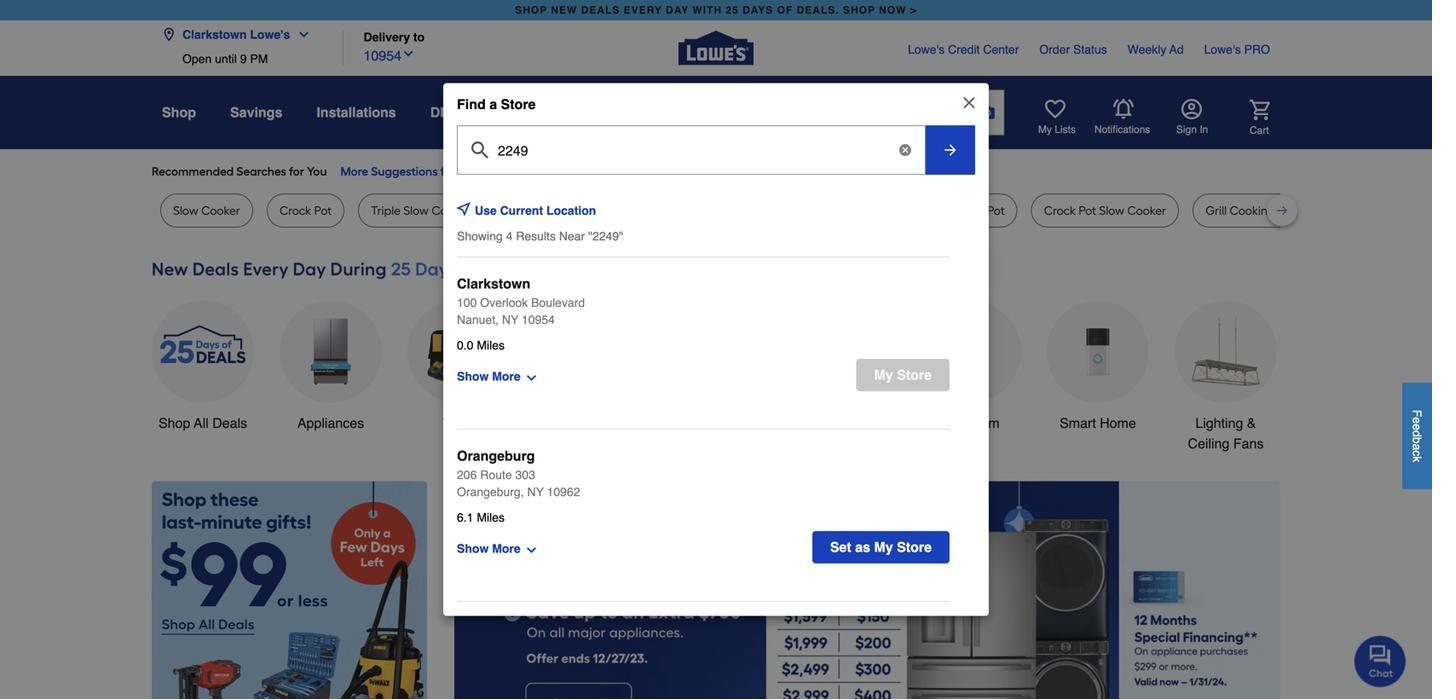 Task type: describe. For each thing, give the bounding box(es) containing it.
diy & ideas button
[[430, 97, 505, 128]]

credit
[[948, 43, 980, 56]]

303
[[515, 468, 535, 482]]

searches
[[236, 164, 286, 179]]

appliances
[[297, 415, 364, 431]]

crock for crock pot slow cooker
[[1044, 203, 1076, 218]]

ny for orangeburg
[[527, 485, 544, 499]]

kitchen faucets link
[[663, 301, 766, 434]]

ny for clarkstown
[[502, 313, 519, 327]]

ceiling
[[1188, 436, 1230, 451]]

show for orangeburg
[[457, 542, 489, 555]]

weekly ad link
[[1128, 41, 1184, 58]]

recommended searches for you
[[152, 164, 327, 179]]

use
[[475, 204, 497, 217]]

lowe's credit center link
[[908, 41, 1019, 58]]

orangeburg
[[457, 448, 535, 464]]

smart home link
[[1047, 301, 1149, 434]]

outdoor tools & equipment link
[[791, 301, 894, 454]]

grill cooking grate & warming rack
[[1206, 203, 1404, 218]]

clarkstown lowe's button
[[162, 17, 317, 52]]

clarkstown 100 overlook boulevard nanuet, ny 10954
[[457, 276, 585, 327]]

showing
[[457, 229, 503, 243]]

equipment
[[810, 436, 875, 451]]

d
[[1411, 430, 1424, 437]]

lowe's pro link
[[1204, 41, 1270, 58]]

sign
[[1177, 124, 1197, 136]]

orangeburg,
[[457, 485, 524, 499]]

lowe's inside button
[[250, 28, 290, 41]]

open
[[182, 52, 212, 66]]

"2249"
[[588, 229, 623, 243]]

open until 9 pm
[[182, 52, 268, 66]]

shop all deals
[[159, 415, 247, 431]]

smart home
[[1060, 415, 1136, 431]]

cooking
[[1230, 203, 1275, 218]]

chevron down image inside "10954" button
[[402, 47, 415, 61]]

crock pot slow cooker
[[1044, 203, 1167, 218]]

2 cooker from the left
[[432, 203, 471, 218]]

lighting & ceiling fans link
[[1175, 301, 1277, 454]]

grate
[[1278, 203, 1309, 218]]

location image
[[162, 28, 176, 41]]

installations button
[[317, 97, 396, 128]]

chat invite button image
[[1355, 635, 1407, 687]]

Zip Code, City, State or Store # text field
[[464, 134, 919, 159]]

lowe's home improvement lists image
[[1045, 99, 1066, 119]]

0.0
[[457, 338, 474, 352]]

& inside outdoor tools & equipment
[[882, 415, 891, 431]]

new
[[551, 4, 578, 16]]

shop for shop
[[162, 104, 196, 120]]

1 e from the top
[[1411, 417, 1424, 424]]

with
[[693, 4, 722, 16]]

& inside lighting & ceiling fans
[[1247, 415, 1256, 431]]

christmas decorations link
[[535, 301, 638, 454]]

every
[[624, 4, 662, 16]]

new deals every day during 25 days of deals image
[[152, 255, 1281, 284]]

lighting
[[1196, 415, 1244, 431]]

& inside 'button'
[[457, 104, 466, 120]]

diy
[[430, 104, 453, 120]]

ideas
[[470, 104, 505, 120]]

more for orangeburg
[[492, 542, 521, 555]]

shop new deals every day with 25 days of deals. shop now >
[[515, 4, 917, 16]]

center
[[983, 43, 1019, 56]]

recommended searches for you heading
[[152, 163, 1281, 180]]

current
[[500, 204, 543, 217]]

deals
[[581, 4, 620, 16]]

shop for shop all deals
[[159, 415, 190, 431]]

10962
[[547, 485, 580, 499]]

diy & ideas
[[430, 104, 505, 120]]

order status link
[[1040, 41, 1107, 58]]

chevron right image
[[478, 165, 492, 178]]

fans
[[1234, 436, 1264, 451]]

notifications
[[1095, 124, 1151, 136]]

100
[[457, 296, 477, 310]]

cart button
[[1226, 100, 1270, 137]]

recommended
[[152, 164, 234, 179]]

appliances link
[[280, 301, 382, 434]]

instant pot
[[947, 203, 1005, 218]]

set
[[830, 539, 852, 555]]

ad
[[1170, 43, 1184, 56]]

find
[[457, 96, 486, 112]]

location
[[547, 204, 596, 217]]

lowe's pro
[[1204, 43, 1270, 56]]

outdoor tools & equipment
[[794, 415, 891, 451]]

until
[[215, 52, 237, 66]]

2 vertical spatial store
[[897, 539, 932, 555]]

rack
[[1377, 203, 1404, 218]]

now
[[879, 4, 907, 16]]

1 shop from the left
[[515, 4, 547, 16]]

c
[[1411, 450, 1424, 456]]

lowe's for lowe's credit center
[[908, 43, 945, 56]]

clarkstown for clarkstown lowe's
[[182, 28, 247, 41]]

suggestions
[[371, 164, 438, 179]]

206
[[457, 468, 477, 482]]

delivery to
[[364, 30, 425, 44]]

1 vertical spatial store
[[897, 367, 932, 383]]

lowe's home improvement logo image
[[679, 11, 754, 86]]

you for recommended searches for you
[[307, 164, 327, 179]]

crock for crock pot
[[280, 203, 311, 218]]

grill
[[1206, 203, 1227, 218]]

10954 button
[[364, 44, 415, 66]]

microwave countertop
[[510, 203, 634, 218]]

pot for crock pot slow cooker
[[1079, 203, 1097, 218]]

order
[[1040, 43, 1070, 56]]

b
[[1411, 437, 1424, 444]]

deals
[[212, 415, 247, 431]]

use current location button
[[475, 192, 624, 229]]

christmas
[[556, 415, 617, 431]]

as
[[855, 539, 871, 555]]

show for clarkstown
[[457, 370, 489, 383]]

bathroom link
[[919, 301, 1021, 434]]

clarkstown for clarkstown 100 overlook boulevard nanuet, ny 10954
[[457, 276, 531, 292]]

pot for instant pot
[[987, 203, 1005, 218]]

2 shop from the left
[[843, 4, 876, 16]]



Task type: vqa. For each thing, say whether or not it's contained in the screenshot.
Show More
yes



Task type: locate. For each thing, give the bounding box(es) containing it.
a up k
[[1411, 444, 1424, 450]]

shop
[[515, 4, 547, 16], [843, 4, 876, 16]]

store right "as"
[[897, 539, 932, 555]]

2 show more from the top
[[457, 542, 521, 555]]

1 vertical spatial more
[[492, 370, 521, 383]]

lowe's home improvement cart image
[[1250, 100, 1270, 120]]

show down "0.0"
[[457, 370, 489, 383]]

sign in button
[[1177, 99, 1209, 136]]

0 vertical spatial my
[[1039, 124, 1052, 136]]

1 vertical spatial 10954
[[522, 313, 555, 327]]

6.1 miles
[[457, 511, 505, 524]]

1 vertical spatial show
[[457, 542, 489, 555]]

0 horizontal spatial slow
[[173, 203, 198, 218]]

gps image
[[457, 202, 471, 216]]

ny inside orangeburg 206 route 303 orangeburg, ny 10962
[[527, 485, 544, 499]]

for right searches
[[289, 164, 304, 179]]

cooker down recommended searches for you
[[201, 203, 240, 218]]

show more down 6.1 miles
[[457, 542, 521, 555]]

0 horizontal spatial for
[[289, 164, 304, 179]]

tools up equipment
[[847, 415, 878, 431]]

0 horizontal spatial lowe's
[[250, 28, 290, 41]]

faucets
[[715, 415, 763, 431]]

camera image
[[979, 104, 996, 121]]

1 pot from the left
[[314, 203, 332, 218]]

store right find
[[501, 96, 536, 112]]

my for my store
[[874, 367, 893, 383]]

2 vertical spatial my
[[874, 539, 893, 555]]

tools inside outdoor tools & equipment
[[847, 415, 878, 431]]

10954 down boulevard
[[522, 313, 555, 327]]

more down 6.1 miles
[[492, 542, 521, 555]]

you
[[307, 164, 327, 179], [458, 164, 478, 179]]

slow right triple
[[403, 203, 429, 218]]

clarkstown up the overlook
[[457, 276, 531, 292]]

store right 'outdoor tools & equipment' link
[[897, 367, 932, 383]]

crock down my lists
[[1044, 203, 1076, 218]]

chevron down image inside clarkstown lowe's button
[[290, 28, 311, 41]]

1 show from the top
[[457, 370, 489, 383]]

1 vertical spatial miles
[[477, 511, 505, 524]]

1 horizontal spatial slow
[[403, 203, 429, 218]]

0 vertical spatial clarkstown
[[182, 28, 247, 41]]

results
[[516, 229, 556, 243]]

more inside more suggestions for you link
[[341, 164, 368, 179]]

2 you from the left
[[458, 164, 478, 179]]

home
[[1100, 415, 1136, 431]]

cooker
[[201, 203, 240, 218], [432, 203, 471, 218], [1128, 203, 1167, 218]]

1 vertical spatial a
[[1411, 444, 1424, 450]]

lowe's home improvement notification center image
[[1114, 99, 1134, 119]]

1 horizontal spatial pot
[[987, 203, 1005, 218]]

deals.
[[797, 4, 840, 16]]

10954 down delivery
[[364, 48, 402, 64]]

1 horizontal spatial a
[[1411, 444, 1424, 450]]

4
[[506, 229, 513, 243]]

close image
[[961, 94, 978, 111]]

set as my store
[[830, 539, 932, 555]]

for for searches
[[289, 164, 304, 179]]

1 vertical spatial show more
[[457, 542, 521, 555]]

1 you from the left
[[307, 164, 327, 179]]

1 crock from the left
[[280, 203, 311, 218]]

1 vertical spatial shop
[[159, 415, 190, 431]]

1 tools from the left
[[443, 415, 475, 431]]

show down '6.1'
[[457, 542, 489, 555]]

1 vertical spatial clarkstown
[[457, 276, 531, 292]]

instant
[[947, 203, 985, 218]]

e up b at the right
[[1411, 424, 1424, 430]]

boulevard
[[531, 296, 585, 310]]

None search field
[[539, 90, 1005, 151]]

0 horizontal spatial tools
[[443, 415, 475, 431]]

0 vertical spatial more
[[341, 164, 368, 179]]

e up d
[[1411, 417, 1424, 424]]

0 horizontal spatial chevron down image
[[290, 28, 311, 41]]

1 horizontal spatial cooker
[[432, 203, 471, 218]]

my for my lists
[[1039, 124, 1052, 136]]

0 horizontal spatial 10954
[[364, 48, 402, 64]]

my up outdoor tools & equipment on the right of page
[[874, 367, 893, 383]]

0.0 miles
[[457, 338, 505, 352]]

2 show from the top
[[457, 542, 489, 555]]

shop these last-minute gifts. $99 or less. quantities are limited and won't last. image
[[152, 481, 427, 699]]

warming
[[1323, 203, 1374, 218]]

1 horizontal spatial tools
[[847, 415, 878, 431]]

2 horizontal spatial cooker
[[1128, 203, 1167, 218]]

1 horizontal spatial crock
[[1044, 203, 1076, 218]]

1 vertical spatial ny
[[527, 485, 544, 499]]

f e e d b a c k button
[[1403, 383, 1432, 489]]

2 for from the left
[[441, 164, 456, 179]]

a inside button
[[1411, 444, 1424, 450]]

triple
[[371, 203, 401, 218]]

outdoor
[[794, 415, 843, 431]]

1 vertical spatial my
[[874, 367, 893, 383]]

lowe's left credit at the top of the page
[[908, 43, 945, 56]]

1 horizontal spatial you
[[458, 164, 478, 179]]

show more for orangeburg
[[457, 542, 521, 555]]

crock down searches
[[280, 203, 311, 218]]

0 horizontal spatial shop
[[515, 4, 547, 16]]

lowe's credit center
[[908, 43, 1019, 56]]

orangeburg link
[[457, 446, 535, 466]]

miles for orangeburg
[[477, 511, 505, 524]]

1 horizontal spatial arrow right image
[[1249, 630, 1266, 647]]

clarkstown up open until 9 pm at the left
[[182, 28, 247, 41]]

show more
[[457, 370, 521, 383], [457, 542, 521, 555]]

1 show more from the top
[[457, 370, 521, 383]]

pot for crock pot
[[314, 203, 332, 218]]

0 vertical spatial a
[[490, 96, 497, 112]]

my right "as"
[[874, 539, 893, 555]]

my inside my store button
[[874, 367, 893, 383]]

Search Query text field
[[540, 90, 927, 135]]

order status
[[1040, 43, 1107, 56]]

1 cooker from the left
[[201, 203, 240, 218]]

for inside more suggestions for you link
[[441, 164, 456, 179]]

0 vertical spatial ny
[[502, 313, 519, 327]]

shop all deals link
[[152, 301, 254, 434]]

christmas decorations
[[550, 415, 623, 451]]

2 tools from the left
[[847, 415, 878, 431]]

0 horizontal spatial pot
[[314, 203, 332, 218]]

0 horizontal spatial clarkstown
[[182, 28, 247, 41]]

0 horizontal spatial you
[[307, 164, 327, 179]]

0 horizontal spatial cooker
[[201, 203, 240, 218]]

my inside "set as my store" button
[[874, 539, 893, 555]]

shop new deals every day with 25 days of deals. shop now > link
[[512, 0, 921, 20]]

2 horizontal spatial pot
[[1079, 203, 1097, 218]]

overlook
[[480, 296, 528, 310]]

tools up the orangeburg
[[443, 415, 475, 431]]

miles for clarkstown
[[477, 338, 505, 352]]

use current location
[[475, 204, 596, 217]]

1 horizontal spatial 10954
[[522, 313, 555, 327]]

shop
[[162, 104, 196, 120], [159, 415, 190, 431]]

1 slow from the left
[[173, 203, 198, 218]]

9
[[240, 52, 247, 66]]

for left chevron right icon
[[441, 164, 456, 179]]

1 miles from the top
[[477, 338, 505, 352]]

status
[[1074, 43, 1107, 56]]

days
[[743, 4, 774, 16]]

k
[[1411, 456, 1424, 462]]

more down 0.0 miles
[[492, 370, 521, 383]]

all
[[194, 415, 209, 431]]

ny inside clarkstown 100 overlook boulevard nanuet, ny 10954
[[502, 313, 519, 327]]

shop left all
[[159, 415, 190, 431]]

chevron down image
[[290, 28, 311, 41], [402, 47, 415, 61]]

more for clarkstown
[[492, 370, 521, 383]]

2 horizontal spatial lowe's
[[1204, 43, 1241, 56]]

my inside my lists link
[[1039, 124, 1052, 136]]

crock pot
[[280, 203, 332, 218]]

2 crock from the left
[[1044, 203, 1076, 218]]

3 slow from the left
[[1099, 203, 1125, 218]]

shop left new
[[515, 4, 547, 16]]

1 vertical spatial arrow right image
[[1249, 630, 1266, 647]]

1 for from the left
[[289, 164, 304, 179]]

more left the suggestions
[[341, 164, 368, 179]]

up to 30 percent off select major appliances. plus, save up to an extra $750 on major appliances. image
[[454, 481, 1281, 699]]

lowe's for lowe's pro
[[1204, 43, 1241, 56]]

1 horizontal spatial clarkstown
[[457, 276, 531, 292]]

decorations
[[550, 436, 623, 451]]

my left 'lists'
[[1039, 124, 1052, 136]]

& right 'diy'
[[457, 104, 466, 120]]

showing                                      4                                     results near "2249"
[[457, 229, 623, 243]]

in
[[1200, 124, 1209, 136]]

clarkstown inside clarkstown 100 overlook boulevard nanuet, ny 10954
[[457, 276, 531, 292]]

microwave
[[510, 203, 569, 218]]

lowe's up pm
[[250, 28, 290, 41]]

>
[[910, 4, 917, 16]]

weekly
[[1128, 43, 1167, 56]]

25
[[726, 4, 739, 16]]

pm
[[250, 52, 268, 66]]

clarkstown inside button
[[182, 28, 247, 41]]

miles right '6.1'
[[477, 511, 505, 524]]

& down my store button
[[882, 415, 891, 431]]

2 e from the top
[[1411, 424, 1424, 430]]

slow
[[173, 203, 198, 218], [403, 203, 429, 218], [1099, 203, 1125, 218]]

to
[[413, 30, 425, 44]]

lowe's home improvement account image
[[1182, 99, 1202, 119]]

tools
[[443, 415, 475, 431], [847, 415, 878, 431]]

0 horizontal spatial a
[[490, 96, 497, 112]]

1 horizontal spatial lowe's
[[908, 43, 945, 56]]

you up crock pot
[[307, 164, 327, 179]]

countertop
[[572, 203, 634, 218]]

sign in
[[1177, 124, 1209, 136]]

for for suggestions
[[441, 164, 456, 179]]

bathroom
[[941, 415, 1000, 431]]

savings
[[230, 104, 283, 120]]

my lists
[[1039, 124, 1076, 136]]

1 horizontal spatial chevron down image
[[402, 47, 415, 61]]

1 horizontal spatial ny
[[527, 485, 544, 499]]

a right find
[[490, 96, 497, 112]]

more suggestions for you link
[[341, 163, 492, 180]]

near
[[559, 229, 585, 243]]

0 horizontal spatial arrow right image
[[942, 141, 959, 159]]

installations
[[317, 104, 396, 120]]

1 horizontal spatial shop
[[843, 4, 876, 16]]

slow down notifications
[[1099, 203, 1125, 218]]

slow cooker
[[173, 203, 240, 218]]

& right grate
[[1312, 203, 1321, 218]]

0 vertical spatial arrow right image
[[942, 141, 959, 159]]

ny down 303
[[527, 485, 544, 499]]

1 horizontal spatial for
[[441, 164, 456, 179]]

2 vertical spatial more
[[492, 542, 521, 555]]

show more for clarkstown
[[457, 370, 521, 383]]

3 pot from the left
[[1079, 203, 1097, 218]]

show more down 0.0 miles
[[457, 370, 521, 383]]

0 vertical spatial store
[[501, 96, 536, 112]]

for
[[289, 164, 304, 179], [441, 164, 456, 179]]

0 horizontal spatial crock
[[280, 203, 311, 218]]

2 slow from the left
[[403, 203, 429, 218]]

of
[[777, 4, 793, 16]]

miles right "0.0"
[[477, 338, 505, 352]]

store
[[501, 96, 536, 112], [897, 367, 932, 383], [897, 539, 932, 555]]

10954 inside "10954" button
[[364, 48, 402, 64]]

my
[[1039, 124, 1052, 136], [874, 367, 893, 383], [874, 539, 893, 555]]

slow down recommended
[[173, 203, 198, 218]]

ny down the overlook
[[502, 313, 519, 327]]

arrow right image
[[942, 141, 959, 159], [1249, 630, 1266, 647]]

cooker left 'grill'
[[1128, 203, 1167, 218]]

cart
[[1250, 124, 1269, 136]]

0 horizontal spatial ny
[[502, 313, 519, 327]]

0 vertical spatial miles
[[477, 338, 505, 352]]

shop down open
[[162, 104, 196, 120]]

cooker left use
[[432, 203, 471, 218]]

2 horizontal spatial slow
[[1099, 203, 1125, 218]]

& up fans
[[1247, 415, 1256, 431]]

kitchen
[[666, 415, 711, 431]]

you up gps icon
[[458, 164, 478, 179]]

lowe's
[[250, 28, 290, 41], [908, 43, 945, 56], [1204, 43, 1241, 56]]

0 vertical spatial shop
[[162, 104, 196, 120]]

lowe's left pro
[[1204, 43, 1241, 56]]

f
[[1411, 410, 1424, 417]]

1 vertical spatial chevron down image
[[402, 47, 415, 61]]

weekly ad
[[1128, 43, 1184, 56]]

you for more suggestions for you
[[458, 164, 478, 179]]

0 vertical spatial chevron down image
[[290, 28, 311, 41]]

0 vertical spatial 10954
[[364, 48, 402, 64]]

clarkstown lowe's
[[182, 28, 290, 41]]

day
[[666, 4, 689, 16]]

my store button
[[856, 359, 950, 391]]

2 miles from the top
[[477, 511, 505, 524]]

10954
[[364, 48, 402, 64], [522, 313, 555, 327]]

clarkstown link
[[457, 274, 531, 294]]

2 pot from the left
[[987, 203, 1005, 218]]

0 vertical spatial show more
[[457, 370, 521, 383]]

shop left now
[[843, 4, 876, 16]]

0 vertical spatial show
[[457, 370, 489, 383]]

10954 inside clarkstown 100 overlook boulevard nanuet, ny 10954
[[522, 313, 555, 327]]

3 cooker from the left
[[1128, 203, 1167, 218]]



